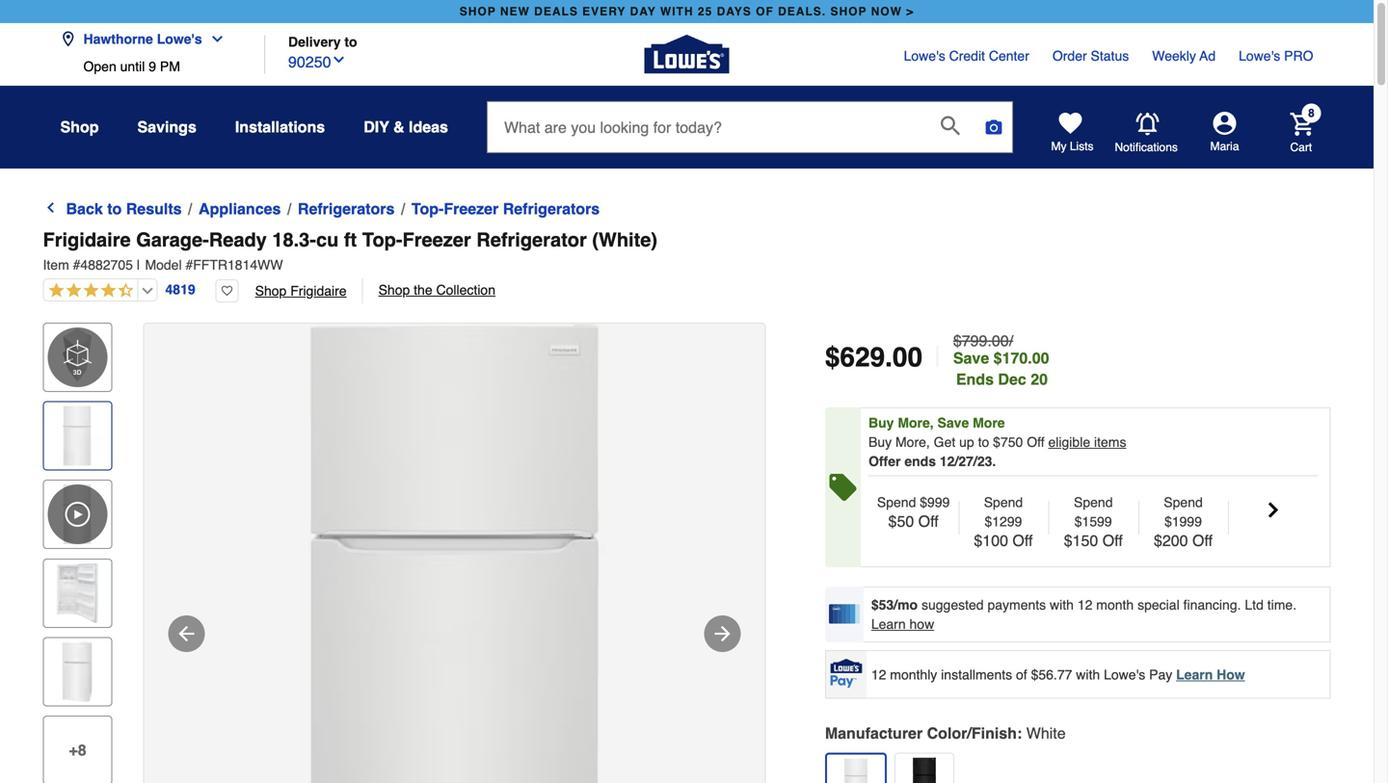 Task type: locate. For each thing, give the bounding box(es) containing it.
items
[[1094, 435, 1126, 450]]

1 spend from the left
[[877, 495, 916, 510]]

status
[[1091, 48, 1129, 64]]

0 horizontal spatial shop
[[460, 5, 496, 18]]

1 vertical spatial to
[[107, 200, 122, 218]]

4.4 stars image
[[44, 282, 134, 300]]

$150
[[1064, 532, 1098, 550]]

spend inside the spend $1299 $100 off
[[984, 495, 1023, 510]]

to inside 'link'
[[107, 200, 122, 218]]

off for $200 off
[[1192, 532, 1213, 550]]

appliances
[[199, 200, 281, 218]]

shop the collection link
[[363, 279, 495, 302]]

off down $1599
[[1102, 532, 1123, 550]]

spend $1999 $200 off
[[1154, 495, 1213, 550]]

20
[[1031, 371, 1048, 388]]

freezer
[[444, 200, 499, 218], [402, 229, 471, 251]]

0 vertical spatial buy
[[868, 415, 894, 431]]

search image
[[941, 116, 960, 135]]

lowe's home improvement logo image
[[644, 12, 729, 97]]

1 buy from the top
[[868, 415, 894, 431]]

lowe's credit center
[[904, 48, 1029, 64]]

$200
[[1154, 532, 1188, 550]]

savings
[[137, 118, 196, 136]]

shop
[[60, 118, 99, 136], [378, 282, 410, 298], [255, 283, 287, 299]]

1 vertical spatial 12
[[871, 667, 886, 683]]

off for $50 off
[[918, 513, 939, 531]]

0 vertical spatial chevron down image
[[202, 31, 225, 47]]

spend inside spend $1599 $150 off
[[1074, 495, 1113, 510]]

off for $100 off
[[1013, 532, 1033, 550]]

|
[[137, 257, 140, 273], [934, 341, 942, 374]]

None search field
[[487, 101, 1013, 169]]

frigidaire garage-ready 18.3-cu ft top-freezer refrigerator (white) item # 4882705 | model # fftr1814ww
[[43, 229, 657, 273]]

off inside spend $1599 $150 off
[[1102, 532, 1123, 550]]

off down $1299
[[1013, 532, 1033, 550]]

every
[[582, 5, 626, 18]]

shop for shop the collection
[[378, 282, 410, 298]]

shop left "the"
[[378, 282, 410, 298]]

$999
[[920, 495, 950, 510]]

3 spend from the left
[[1074, 495, 1113, 510]]

of
[[756, 5, 774, 18]]

shop for shop
[[60, 118, 99, 136]]

0 horizontal spatial 12
[[871, 667, 886, 683]]

frigidaire
[[43, 229, 131, 251], [290, 283, 347, 299]]

arrow left image
[[175, 623, 198, 646]]

learn right pay
[[1176, 667, 1213, 683]]

lowe's inside button
[[157, 31, 202, 47]]

2 buy from the top
[[868, 435, 892, 450]]

2 vertical spatial to
[[978, 435, 989, 450]]

to inside buy more, get up to $750 off eligible items offer ends 12/27/23.
[[978, 435, 989, 450]]

spend inside spend $999 $50 off
[[877, 495, 916, 510]]

save inside save $170.00 ends dec 20
[[953, 349, 989, 367]]

0 horizontal spatial shop
[[60, 118, 99, 136]]

off inside the spend $1299 $100 off
[[1013, 532, 1033, 550]]

get
[[934, 435, 955, 450]]

refrigerator
[[476, 229, 587, 251]]

learn
[[871, 617, 906, 632], [1176, 667, 1213, 683]]

629
[[840, 342, 885, 373]]

1 vertical spatial with
[[1076, 667, 1100, 683]]

1 vertical spatial more,
[[895, 435, 930, 450]]

with
[[1050, 598, 1074, 613], [1076, 667, 1100, 683]]

buy
[[868, 415, 894, 431], [868, 435, 892, 450]]

my lists link
[[1051, 112, 1094, 154]]

0 horizontal spatial learn
[[871, 617, 906, 632]]

top- right ft
[[362, 229, 402, 251]]

0 horizontal spatial top-
[[362, 229, 402, 251]]

$170.00
[[993, 349, 1049, 367]]

1 vertical spatial frigidaire
[[290, 283, 347, 299]]

off down $999
[[918, 513, 939, 531]]

lowe's home improvement cart image
[[1290, 113, 1313, 136]]

camera image
[[984, 118, 1003, 137]]

to right up
[[978, 435, 989, 450]]

fftr1814ww
[[193, 257, 283, 273]]

2 spend from the left
[[984, 495, 1023, 510]]

0 vertical spatial more,
[[898, 415, 934, 431]]

hawthorne lowe's button
[[60, 20, 233, 59]]

with right $56.77
[[1076, 667, 1100, 683]]

time.
[[1267, 598, 1297, 613]]

frigidaire  #fftr1814ww - thumbnail3 image
[[48, 642, 107, 702]]

12 right the lowes pay logo
[[871, 667, 886, 683]]

save up get
[[937, 415, 969, 431]]

0 horizontal spatial chevron down image
[[202, 31, 225, 47]]

freezer up shop the collection
[[402, 229, 471, 251]]

learn how button
[[871, 615, 934, 634]]

1 horizontal spatial to
[[344, 34, 357, 50]]

top- up shop the collection link at left
[[411, 200, 444, 218]]

1 vertical spatial |
[[934, 341, 942, 374]]

back to results
[[66, 200, 182, 218]]

shop down "fftr1814ww"
[[255, 283, 287, 299]]

spend
[[877, 495, 916, 510], [984, 495, 1023, 510], [1074, 495, 1113, 510], [1164, 495, 1203, 510]]

0 vertical spatial top-
[[411, 200, 444, 218]]

#
[[73, 257, 80, 273], [186, 257, 193, 273]]

4 spend from the left
[[1164, 495, 1203, 510]]

1 horizontal spatial refrigerators
[[503, 200, 600, 218]]

spend for $200
[[1164, 495, 1203, 510]]

to right back on the top left of the page
[[107, 200, 122, 218]]

shop new deals every day with 25 days of deals. shop now >
[[460, 5, 914, 18]]

ideas
[[409, 118, 448, 136]]

1 horizontal spatial 12
[[1078, 598, 1093, 613]]

maria
[[1210, 140, 1239, 153]]

save up ends
[[953, 349, 989, 367]]

more
[[973, 415, 1005, 431]]

refrigerators up ft
[[298, 200, 395, 218]]

ltd
[[1245, 598, 1264, 613]]

$799.00 /
[[953, 332, 1013, 350]]

more, inside buy more, get up to $750 off eligible items offer ends 12/27/23.
[[895, 435, 930, 450]]

off inside spend $1999 $200 off
[[1192, 532, 1213, 550]]

suggested
[[921, 598, 984, 613]]

freezer up the refrigerator
[[444, 200, 499, 218]]

buy for buy more, save more
[[868, 415, 894, 431]]

00
[[892, 342, 923, 373]]

shop left now
[[830, 5, 867, 18]]

lists
[[1070, 140, 1094, 153]]

shop inside shop the collection link
[[378, 282, 410, 298]]

heart outline image
[[216, 280, 239, 303]]

lowe's up "pm"
[[157, 31, 202, 47]]

spend for $50
[[877, 495, 916, 510]]

# right item
[[73, 257, 80, 273]]

1 vertical spatial chevron down image
[[331, 52, 347, 67]]

chevron right image
[[1262, 499, 1285, 522]]

$1999
[[1164, 514, 1202, 530]]

| right 00
[[934, 341, 942, 374]]

0 horizontal spatial frigidaire
[[43, 229, 131, 251]]

how
[[1217, 667, 1245, 683]]

buy for buy more, get up to $750 off eligible items offer ends 12/27/23.
[[868, 435, 892, 450]]

1 horizontal spatial learn
[[1176, 667, 1213, 683]]

financing.
[[1183, 598, 1241, 613]]

1 vertical spatial buy
[[868, 435, 892, 450]]

top- inside frigidaire garage-ready 18.3-cu ft top-freezer refrigerator (white) item # 4882705 | model # fftr1814ww
[[362, 229, 402, 251]]

4882705
[[80, 257, 133, 273]]

$53/mo suggested payments with 12 month special financing. ltd time. learn how
[[871, 598, 1297, 632]]

frigidaire  #fftr1814ww - thumbnail image
[[48, 406, 107, 466]]

12 left month
[[1078, 598, 1093, 613]]

0 horizontal spatial |
[[137, 257, 140, 273]]

frigidaire down frigidaire garage-ready 18.3-cu ft top-freezer refrigerator (white) item # 4882705 | model # fftr1814ww
[[290, 283, 347, 299]]

top-
[[411, 200, 444, 218], [362, 229, 402, 251]]

day
[[630, 5, 656, 18]]

off down $1999
[[1192, 532, 1213, 550]]

spend for $100
[[984, 495, 1023, 510]]

shop down the open
[[60, 118, 99, 136]]

2 refrigerators from the left
[[503, 200, 600, 218]]

spend inside spend $1999 $200 off
[[1164, 495, 1203, 510]]

black image
[[899, 758, 949, 784]]

2 horizontal spatial shop
[[378, 282, 410, 298]]

location image
[[60, 31, 76, 47]]

frigidaire down back on the top left of the page
[[43, 229, 131, 251]]

0 horizontal spatial with
[[1050, 598, 1074, 613]]

with right payments
[[1050, 598, 1074, 613]]

0 vertical spatial learn
[[871, 617, 906, 632]]

0 vertical spatial with
[[1050, 598, 1074, 613]]

to right delivery
[[344, 34, 357, 50]]

1 horizontal spatial shop
[[255, 283, 287, 299]]

diy
[[364, 118, 389, 136]]

item number 4 8 8 2 7 0 5 and model number f f t r 1 8 1 4 w w element
[[43, 255, 1331, 275]]

off
[[1027, 435, 1045, 450], [918, 513, 939, 531], [1013, 532, 1033, 550], [1102, 532, 1123, 550], [1192, 532, 1213, 550]]

$750
[[993, 435, 1023, 450]]

1 horizontal spatial #
[[186, 257, 193, 273]]

0 horizontal spatial #
[[73, 257, 80, 273]]

spend up $1999
[[1164, 495, 1203, 510]]

installations
[[235, 118, 325, 136]]

spend up $1599
[[1074, 495, 1113, 510]]

cu
[[316, 229, 339, 251]]

/
[[1009, 332, 1013, 350]]

shop frigidaire
[[255, 283, 347, 299]]

buy inside buy more, get up to $750 off eligible items offer ends 12/27/23.
[[868, 435, 892, 450]]

arrow right image
[[711, 623, 734, 646]]

days
[[717, 5, 752, 18]]

1 vertical spatial top-
[[362, 229, 402, 251]]

1 horizontal spatial shop
[[830, 5, 867, 18]]

savings button
[[137, 110, 196, 145]]

1 horizontal spatial frigidaire
[[290, 283, 347, 299]]

buy more, save more
[[868, 415, 1005, 431]]

0 vertical spatial to
[[344, 34, 357, 50]]

0 vertical spatial save
[[953, 349, 989, 367]]

| left the "model"
[[137, 257, 140, 273]]

>
[[906, 5, 914, 18]]

pm
[[160, 59, 180, 74]]

1 vertical spatial learn
[[1176, 667, 1213, 683]]

0 vertical spatial frigidaire
[[43, 229, 131, 251]]

refrigerators up the refrigerator
[[503, 200, 600, 218]]

0 horizontal spatial to
[[107, 200, 122, 218]]

1 horizontal spatial chevron down image
[[331, 52, 347, 67]]

order status
[[1052, 48, 1129, 64]]

notifications
[[1115, 140, 1178, 154]]

spend up $50
[[877, 495, 916, 510]]

0 horizontal spatial refrigerators
[[298, 200, 395, 218]]

spend up $1299
[[984, 495, 1023, 510]]

2 # from the left
[[186, 257, 193, 273]]

off inside spend $999 $50 off
[[918, 513, 939, 531]]

spend $1299 $100 off
[[974, 495, 1033, 550]]

learn down $53/mo
[[871, 617, 906, 632]]

appliances link
[[199, 198, 281, 221]]

$53/mo
[[871, 598, 918, 613]]

delivery
[[288, 34, 341, 50]]

| inside frigidaire garage-ready 18.3-cu ft top-freezer refrigerator (white) item # 4882705 | model # fftr1814ww
[[137, 257, 140, 273]]

0 vertical spatial |
[[137, 257, 140, 273]]

0 vertical spatial 12
[[1078, 598, 1093, 613]]

dec
[[998, 371, 1026, 388]]

off right $750
[[1027, 435, 1045, 450]]

chevron down image
[[202, 31, 225, 47], [331, 52, 347, 67]]

# right the "model"
[[186, 257, 193, 273]]

chevron down image inside hawthorne lowe's button
[[202, 31, 225, 47]]

top-freezer refrigerators
[[411, 200, 600, 218]]

:
[[1017, 725, 1022, 743]]

offer
[[868, 454, 901, 469]]

$50
[[888, 513, 914, 531]]

$ 629 . 00
[[825, 342, 923, 373]]

2 horizontal spatial to
[[978, 435, 989, 450]]

new
[[500, 5, 530, 18]]

shop
[[460, 5, 496, 18], [830, 5, 867, 18]]

shop left new
[[460, 5, 496, 18]]

1 vertical spatial freezer
[[402, 229, 471, 251]]

more, for save
[[898, 415, 934, 431]]

tag filled image
[[829, 474, 856, 501]]



Task type: vqa. For each thing, say whether or not it's contained in the screenshot.
'18.3-'
yes



Task type: describe. For each thing, give the bounding box(es) containing it.
chevron down image inside 90250 button
[[331, 52, 347, 67]]

lowe's left credit
[[904, 48, 945, 64]]

off inside buy more, get up to $750 off eligible items offer ends 12/27/23.
[[1027, 435, 1045, 450]]

frigidaire  #fftr1814ww image
[[144, 324, 765, 784]]

+8
[[69, 742, 86, 760]]

1 horizontal spatial top-
[[411, 200, 444, 218]]

more, for get
[[895, 435, 930, 450]]

&
[[393, 118, 404, 136]]

$56.77
[[1031, 667, 1072, 683]]

with
[[660, 5, 694, 18]]

spend $1599 $150 off
[[1064, 495, 1123, 550]]

90250 button
[[288, 49, 347, 74]]

+8 button
[[43, 716, 112, 784]]

refrigerators link
[[298, 198, 395, 221]]

open
[[83, 59, 116, 74]]

payments
[[987, 598, 1046, 613]]

lowes pay logo image
[[827, 659, 865, 688]]

deals
[[534, 5, 578, 18]]

$1599
[[1075, 514, 1112, 530]]

shop new deals every day with 25 days of deals. shop now > link
[[456, 0, 918, 23]]

maria button
[[1178, 112, 1271, 154]]

eligible items button
[[1048, 435, 1126, 450]]

my
[[1051, 140, 1067, 153]]

frigidaire  #fftr1814ww - thumbnail2 image
[[48, 564, 107, 623]]

now
[[871, 5, 902, 18]]

hawthorne
[[83, 31, 153, 47]]

12 monthly installments of $56.77 with lowe's pay learn how
[[871, 667, 1245, 683]]

credit
[[949, 48, 985, 64]]

1 refrigerators from the left
[[298, 200, 395, 218]]

my lists
[[1051, 140, 1094, 153]]

1 horizontal spatial with
[[1076, 667, 1100, 683]]

learn inside $53/mo suggested payments with 12 month special financing. ltd time. learn how
[[871, 617, 906, 632]]

manufacturer
[[825, 725, 923, 743]]

Search Query text field
[[488, 102, 925, 152]]

diy & ideas
[[364, 118, 448, 136]]

lowe's left pay
[[1104, 667, 1145, 683]]

ends
[[956, 371, 994, 388]]

the
[[414, 282, 432, 298]]

$
[[825, 342, 840, 373]]

weekly
[[1152, 48, 1196, 64]]

collection
[[436, 282, 495, 298]]

pro
[[1284, 48, 1313, 64]]

lowe's home improvement lists image
[[1059, 112, 1082, 135]]

1 shop from the left
[[460, 5, 496, 18]]

lowe's credit center link
[[904, 46, 1029, 66]]

to for delivery
[[344, 34, 357, 50]]

how
[[909, 617, 934, 632]]

$799.00
[[953, 332, 1009, 350]]

off for $150 off
[[1102, 532, 1123, 550]]

lowe's left pro
[[1239, 48, 1280, 64]]

buy more, get up to $750 off eligible items offer ends 12/27/23.
[[868, 435, 1126, 469]]

8
[[1308, 106, 1315, 120]]

until
[[120, 59, 145, 74]]

back
[[66, 200, 103, 218]]

25
[[698, 5, 713, 18]]

frigidaire inside frigidaire garage-ready 18.3-cu ft top-freezer refrigerator (white) item # 4882705 | model # fftr1814ww
[[43, 229, 131, 251]]

to for back
[[107, 200, 122, 218]]

learn how link
[[1176, 667, 1245, 683]]

order status link
[[1052, 46, 1129, 66]]

center
[[989, 48, 1029, 64]]

2 shop from the left
[[830, 5, 867, 18]]

delivery to
[[288, 34, 357, 50]]

shop button
[[60, 110, 99, 145]]

diy & ideas button
[[364, 110, 448, 145]]

up
[[959, 435, 974, 450]]

with inside $53/mo suggested payments with 12 month special financing. ltd time. learn how
[[1050, 598, 1074, 613]]

ready
[[209, 229, 267, 251]]

.
[[885, 342, 892, 373]]

back to results link
[[43, 198, 182, 221]]

lowe's pro link
[[1239, 46, 1313, 66]]

garage-
[[136, 229, 209, 251]]

results
[[126, 200, 182, 218]]

installments
[[941, 667, 1012, 683]]

1 horizontal spatial |
[[934, 341, 942, 374]]

0 vertical spatial freezer
[[444, 200, 499, 218]]

ad
[[1199, 48, 1216, 64]]

shop for shop frigidaire
[[255, 283, 287, 299]]

lowe's home improvement notification center image
[[1136, 113, 1159, 136]]

hawthorne lowe's
[[83, 31, 202, 47]]

1 vertical spatial save
[[937, 415, 969, 431]]

shop the collection
[[378, 282, 495, 298]]

weekly ad
[[1152, 48, 1216, 64]]

1 # from the left
[[73, 257, 80, 273]]

$100
[[974, 532, 1008, 550]]

deals.
[[778, 5, 826, 18]]

color/finish
[[927, 725, 1017, 743]]

freezer inside frigidaire garage-ready 18.3-cu ft top-freezer refrigerator (white) item # 4882705 | model # fftr1814ww
[[402, 229, 471, 251]]

open until 9 pm
[[83, 59, 180, 74]]

spend $999 $50 off
[[877, 495, 950, 531]]

12 inside $53/mo suggested payments with 12 month special financing. ltd time. learn how
[[1078, 598, 1093, 613]]

month
[[1096, 598, 1134, 613]]

white image
[[831, 759, 881, 784]]

top-freezer refrigerators link
[[411, 198, 600, 221]]

of
[[1016, 667, 1027, 683]]

order
[[1052, 48, 1087, 64]]

90250
[[288, 53, 331, 71]]

ft
[[344, 229, 357, 251]]

9
[[149, 59, 156, 74]]

$1299
[[985, 514, 1022, 530]]

ends
[[904, 454, 936, 469]]

eligible
[[1048, 435, 1090, 450]]

lowe's pro
[[1239, 48, 1313, 64]]

spend for $150
[[1074, 495, 1113, 510]]

chevron left image
[[43, 200, 58, 215]]

manufacturer color/finish : white
[[825, 725, 1066, 743]]

white
[[1026, 725, 1066, 743]]



